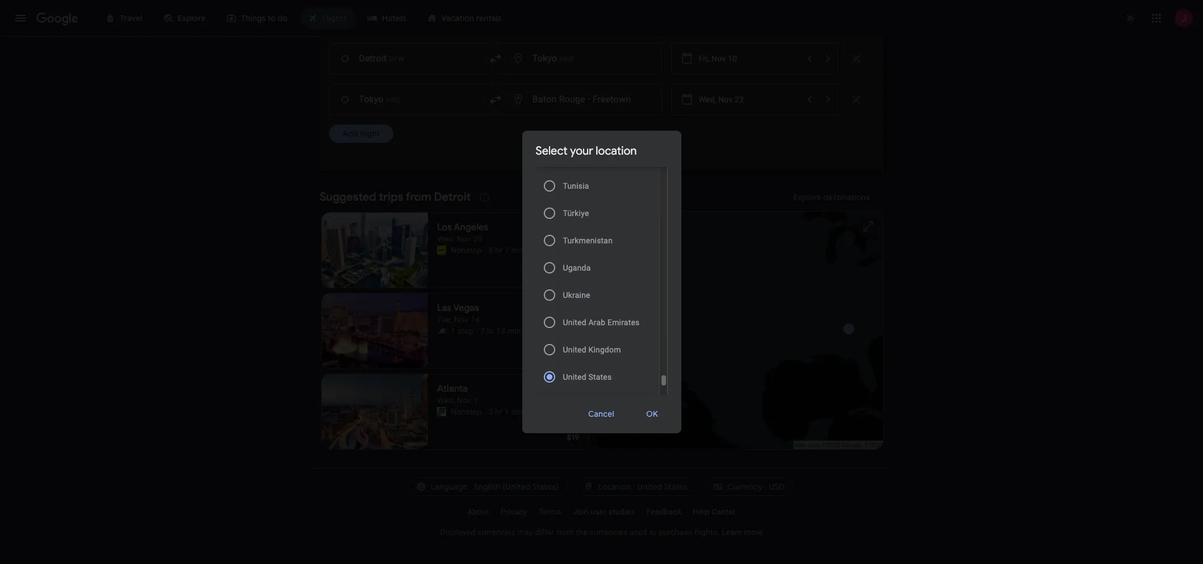 Task type: locate. For each thing, give the bounding box(es) containing it.
nov inside los angeles wed, nov 29
[[457, 234, 471, 243]]

min
[[512, 246, 525, 255], [508, 326, 521, 335], [512, 407, 525, 416]]

currencies down privacy
[[478, 528, 516, 537]]

search
[[597, 164, 623, 174]]

nonstop
[[451, 246, 482, 255], [451, 407, 482, 416]]

 image
[[476, 325, 478, 337], [484, 406, 487, 417]]

currencies
[[478, 528, 516, 537], [590, 528, 628, 537]]

terms
[[539, 507, 562, 516]]

1 vertical spatial united states
[[638, 482, 688, 492]]

1 inside atlanta wed, nov 1
[[474, 396, 478, 405]]

$67
[[566, 271, 580, 281]]

2 departure text field from the top
[[699, 84, 800, 115]]

states up feedback link
[[664, 482, 688, 492]]

nov down atlanta
[[457, 396, 471, 405]]

from
[[406, 190, 431, 204], [557, 528, 574, 537]]

0 horizontal spatial from
[[406, 190, 431, 204]]

7 right stop
[[481, 326, 485, 335]]

2 horizontal spatial 1
[[505, 407, 509, 416]]

0 vertical spatial united states
[[563, 372, 612, 382]]

0 horizontal spatial united states
[[563, 372, 612, 382]]

1 vertical spatial 1
[[474, 396, 478, 405]]

nov for vegas
[[454, 315, 469, 324]]

location
[[596, 144, 637, 158]]

suggested trips from detroit
[[320, 190, 471, 204]]

0 vertical spatial departure text field
[[699, 43, 800, 74]]

1 departure text field from the top
[[699, 43, 800, 74]]

about
[[468, 507, 489, 516]]

0 horizontal spatial  image
[[476, 325, 478, 337]]

nov up 1 stop
[[454, 315, 469, 324]]

1 vertical spatial min
[[508, 326, 521, 335]]

nov down angeles
[[457, 234, 471, 243]]

1 horizontal spatial currencies
[[590, 528, 628, 537]]

1 horizontal spatial 1
[[474, 396, 478, 405]]

los
[[437, 222, 452, 233]]

0 vertical spatial from
[[406, 190, 431, 204]]

feedback link
[[641, 503, 688, 521]]

join
[[573, 507, 589, 516]]

currency
[[728, 482, 763, 492]]

united states
[[563, 372, 612, 382], [638, 482, 688, 492]]

purchase
[[659, 528, 693, 537]]

english
[[474, 482, 501, 492]]

privacy link
[[495, 503, 533, 521]]

your
[[570, 144, 593, 158]]

emirates
[[608, 318, 640, 327]]

united left the kingdom
[[563, 345, 587, 354]]

0 vertical spatial hr
[[495, 246, 503, 255]]

help center
[[693, 507, 736, 516]]

hr right "5"
[[495, 246, 503, 255]]

 image
[[484, 244, 487, 256]]

1 horizontal spatial  image
[[484, 406, 487, 417]]

 image for atlanta
[[484, 406, 487, 417]]

nonstop down 29
[[451, 246, 482, 255]]

1 nonstop from the top
[[451, 246, 482, 255]]

united
[[563, 318, 587, 327], [563, 345, 587, 354], [563, 372, 587, 382], [638, 482, 663, 492]]

1 wed, from the top
[[437, 234, 455, 243]]

wed,
[[437, 234, 455, 243], [437, 396, 455, 405]]

differ
[[535, 528, 555, 537]]

1 horizontal spatial 7
[[505, 246, 509, 255]]

1 vertical spatial hr
[[487, 326, 494, 335]]

states
[[589, 372, 612, 382], [664, 482, 688, 492]]

explore destinations button
[[780, 188, 884, 206]]

1 horizontal spatial states
[[664, 482, 688, 492]]

0 vertical spatial nonstop
[[451, 246, 482, 255]]

from inside region
[[406, 190, 431, 204]]

nonstop for angeles
[[451, 246, 482, 255]]

hr for los angeles
[[495, 246, 503, 255]]

usd
[[769, 482, 785, 492]]

departure text field for "remove flight from detroit to tokyo on fri, nov 10" 'image'
[[699, 43, 800, 74]]

stop
[[458, 326, 474, 335]]

more
[[745, 528, 763, 537]]

about link
[[462, 503, 495, 521]]

nov
[[457, 234, 471, 243], [454, 315, 469, 324], [457, 396, 471, 405]]

1 vertical spatial 7
[[481, 326, 485, 335]]

ukraine
[[563, 291, 591, 300]]

language
[[431, 482, 468, 492]]

2 vertical spatial min
[[512, 407, 525, 416]]

hr left 13
[[487, 326, 494, 335]]

detroit
[[434, 190, 471, 204]]

1 vertical spatial nonstop
[[451, 407, 482, 416]]

2 wed, from the top
[[437, 396, 455, 405]]

2 vertical spatial nov
[[457, 396, 471, 405]]

las
[[437, 302, 452, 314]]

 image left 2
[[484, 406, 487, 417]]

hr right 2
[[495, 407, 503, 416]]

0 vertical spatial min
[[512, 246, 525, 255]]

hr for las vegas
[[487, 326, 494, 335]]

0 horizontal spatial currencies
[[478, 528, 516, 537]]

wed, up frontier icon
[[437, 396, 455, 405]]

currencies down the join user studies
[[590, 528, 628, 537]]

hr
[[495, 246, 503, 255], [487, 326, 494, 335], [495, 407, 503, 416]]

 image right stop
[[476, 325, 478, 337]]

0 vertical spatial  image
[[476, 325, 478, 337]]

1 vertical spatial departure text field
[[699, 84, 800, 115]]

nov for angeles
[[457, 234, 471, 243]]

2 currencies from the left
[[590, 528, 628, 537]]

flight
[[360, 128, 380, 139]]

united states down $43
[[563, 372, 612, 382]]

nonstop down atlanta wed, nov 1
[[451, 407, 482, 416]]

explore
[[794, 192, 822, 202]]

0 horizontal spatial 1
[[451, 326, 456, 335]]

states down the kingdom
[[589, 372, 612, 382]]

min right 2
[[512, 407, 525, 416]]

min right 13
[[508, 326, 521, 335]]

wed, down los
[[437, 234, 455, 243]]

swap origin and destination. image
[[489, 93, 503, 106]]

1 currencies from the left
[[478, 528, 516, 537]]

remove flight from detroit to tokyo on fri, nov 10 image
[[850, 52, 863, 65]]

frontier image
[[437, 407, 446, 416]]

(united
[[503, 482, 531, 492]]

0 vertical spatial wed,
[[437, 234, 455, 243]]

trips
[[379, 190, 403, 204]]

los angeles wed, nov 29
[[437, 222, 489, 243]]

0 vertical spatial 7
[[505, 246, 509, 255]]

vegas
[[454, 302, 479, 314]]

united up feedback link
[[638, 482, 663, 492]]

1 vertical spatial  image
[[484, 406, 487, 417]]

search button
[[572, 157, 632, 180]]

Departure text field
[[699, 43, 800, 74], [699, 84, 800, 115]]

turkmenistan
[[563, 236, 613, 245]]

states)
[[532, 482, 559, 492]]

1 horizontal spatial from
[[557, 528, 574, 537]]

2 nonstop from the top
[[451, 407, 482, 416]]

nov inside las vegas tue, nov 14
[[454, 315, 469, 324]]

united arab emirates
[[563, 318, 640, 327]]

7 right "5"
[[505, 246, 509, 255]]

0 vertical spatial states
[[589, 372, 612, 382]]

67 US dollars text field
[[566, 271, 580, 281]]

0 vertical spatial nov
[[457, 234, 471, 243]]

remove flight from tokyo to baton rouge or freetown on wed, nov 22 image
[[850, 93, 863, 106]]

english (united states)
[[474, 482, 559, 492]]

from right trips
[[406, 190, 431, 204]]

·
[[588, 94, 590, 105]]

united states up feedback link
[[638, 482, 688, 492]]

baton rouge · freetown
[[533, 94, 631, 105]]

min right "5"
[[512, 246, 525, 255]]

1
[[451, 326, 456, 335], [474, 396, 478, 405], [505, 407, 509, 416]]

1 vertical spatial states
[[664, 482, 688, 492]]

2 vertical spatial hr
[[495, 407, 503, 416]]

19 US dollars text field
[[567, 432, 580, 442]]

1 vertical spatial nov
[[454, 315, 469, 324]]

1 vertical spatial wed,
[[437, 396, 455, 405]]

from left the
[[557, 528, 574, 537]]

privacy
[[501, 507, 527, 516]]

select your location
[[536, 144, 637, 158]]



Task type: vqa. For each thing, say whether or not it's contained in the screenshot.
Departure time: 2:21 PM. text box at the left of the page
no



Task type: describe. For each thing, give the bounding box(es) containing it.
0 horizontal spatial states
[[589, 372, 612, 382]]

destinations
[[824, 192, 870, 202]]

flights.
[[695, 528, 720, 537]]

united down $43 text field at the bottom left of the page
[[563, 372, 587, 382]]

5
[[489, 246, 493, 255]]

studies
[[609, 507, 635, 516]]

min for atlanta
[[512, 407, 525, 416]]

departure text field for 'remove flight from tokyo to baton rouge or freetown on wed, nov 22' image
[[699, 84, 800, 115]]

united left 'arab'
[[563, 318, 587, 327]]

tunisia
[[563, 181, 589, 190]]

min for los angeles
[[512, 246, 525, 255]]

baton
[[533, 94, 557, 105]]

29
[[474, 234, 483, 243]]

add flight
[[343, 128, 380, 139]]

help center link
[[688, 503, 742, 521]]

nov inside atlanta wed, nov 1
[[457, 396, 471, 405]]

2 vertical spatial 1
[[505, 407, 509, 416]]

43 US dollars text field
[[566, 351, 580, 362]]

united kingdom
[[563, 345, 621, 354]]

rouge
[[559, 94, 586, 105]]

5 hr 7 min
[[489, 246, 525, 255]]

8 button
[[405, 18, 451, 38]]

13
[[497, 326, 506, 335]]

swap origin and destination. image
[[489, 52, 503, 65]]

learn more link
[[722, 528, 763, 537]]

 image inside suggested trips from detroit region
[[484, 244, 487, 256]]

14
[[471, 315, 480, 324]]

wed, inside atlanta wed, nov 1
[[437, 396, 455, 405]]

min for las vegas
[[508, 326, 521, 335]]

tue,
[[437, 315, 452, 324]]

hr for atlanta
[[495, 407, 503, 416]]

las vegas tue, nov 14
[[437, 302, 480, 324]]

help
[[693, 507, 710, 516]]

8
[[426, 23, 430, 32]]

explore destinations
[[794, 192, 870, 202]]

add flight button
[[329, 125, 393, 143]]

add
[[343, 128, 358, 139]]

0 horizontal spatial 7
[[481, 326, 485, 335]]

$43
[[566, 351, 580, 362]]

ok
[[647, 409, 659, 419]]

join user studies
[[573, 507, 635, 516]]

$19
[[567, 432, 580, 442]]

used
[[630, 528, 648, 537]]

suggested
[[320, 190, 376, 204]]

türkiye
[[563, 209, 589, 218]]

nonstop for wed,
[[451, 407, 482, 416]]

cancel button
[[575, 400, 628, 428]]

1 vertical spatial from
[[557, 528, 574, 537]]

learn
[[722, 528, 743, 537]]

2 hr 1 min
[[489, 407, 525, 416]]

ok button
[[633, 400, 672, 428]]

select
[[536, 144, 568, 158]]

1 horizontal spatial united states
[[638, 482, 688, 492]]

 image for las vegas
[[476, 325, 478, 337]]

7 hr 13 min
[[481, 326, 521, 335]]

2
[[489, 407, 493, 416]]

frontier and spirit image
[[437, 326, 446, 335]]

wed, inside los angeles wed, nov 29
[[437, 234, 455, 243]]

freetown
[[593, 94, 631, 105]]

to
[[650, 528, 657, 537]]

may
[[518, 528, 533, 537]]

cancel
[[589, 409, 615, 419]]

displayed
[[440, 528, 476, 537]]

join user studies link
[[567, 503, 641, 521]]

feedback
[[647, 507, 682, 516]]

arab
[[589, 318, 606, 327]]

user
[[591, 507, 607, 516]]

the
[[576, 528, 588, 537]]

atlanta wed, nov 1
[[437, 383, 478, 405]]

kingdom
[[589, 345, 621, 354]]

0 vertical spatial 1
[[451, 326, 456, 335]]

Flight search field
[[311, 13, 893, 184]]

atlanta
[[437, 383, 468, 395]]

angeles
[[454, 222, 489, 233]]

uganda
[[563, 263, 591, 272]]

spirit image
[[437, 246, 446, 255]]

location
[[599, 482, 631, 492]]

terms link
[[533, 503, 567, 521]]

suggested trips from detroit region
[[320, 184, 884, 454]]

displayed currencies may differ from the currencies used to purchase flights. learn more
[[440, 528, 763, 537]]

1 stop
[[451, 326, 474, 335]]

center
[[712, 507, 736, 516]]



